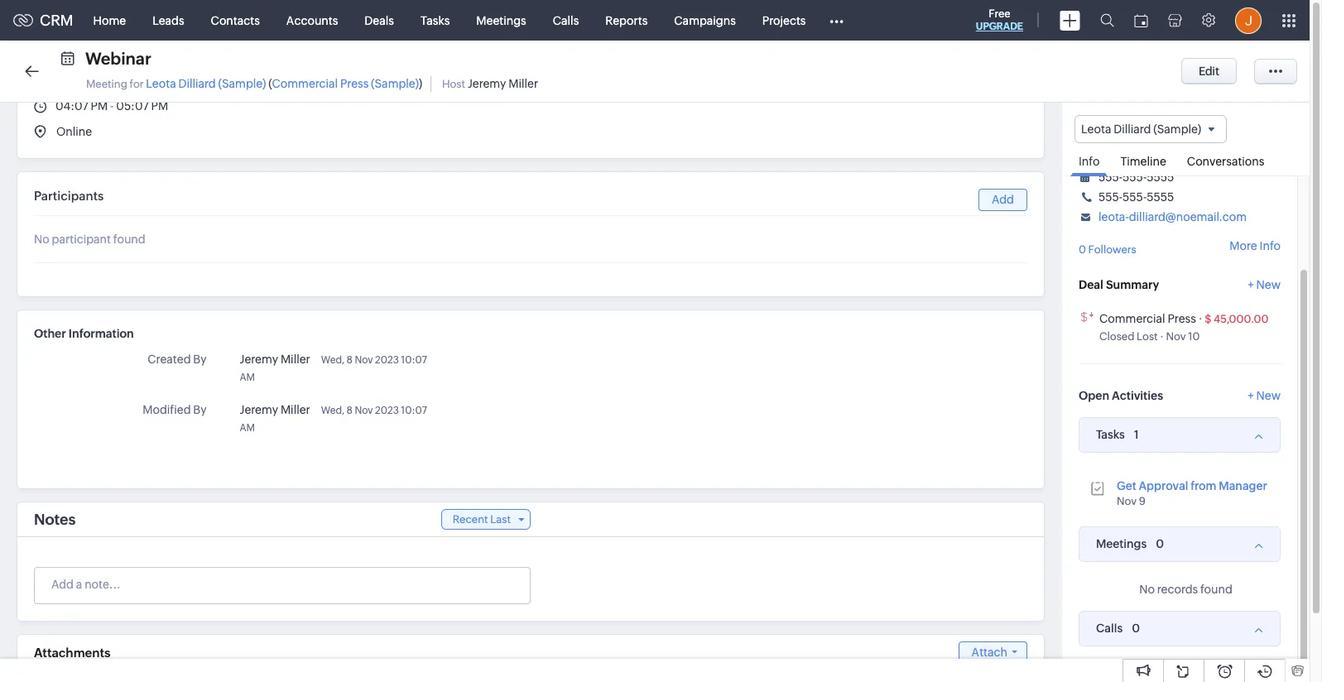 Task type: vqa. For each thing, say whether or not it's contained in the screenshot.
for
yes



Task type: describe. For each thing, give the bounding box(es) containing it.
miller for modified by
[[281, 403, 310, 416]]

2 new from the top
[[1256, 389, 1281, 402]]

participant
[[52, 233, 111, 246]]

0 horizontal spatial dilliard
[[178, 77, 216, 90]]

0 for meetings
[[1156, 537, 1164, 550]]

reports
[[605, 14, 648, 27]]

45,000.00
[[1214, 313, 1269, 325]]

accounts
[[286, 14, 338, 27]]

wed, for created by
[[321, 354, 345, 366]]

2 + from the top
[[1248, 389, 1254, 402]]

2 pm from the left
[[151, 99, 168, 113]]

modified
[[143, 403, 191, 416]]

0 horizontal spatial ·
[[1160, 330, 1164, 342]]

0 horizontal spatial 0
[[1079, 244, 1086, 256]]

deals link
[[351, 0, 407, 40]]

for
[[130, 78, 144, 90]]

0 horizontal spatial meetings
[[476, 14, 526, 27]]

search element
[[1090, 0, 1124, 41]]

8 for modified by
[[347, 405, 353, 416]]

leota-dilliard@noemail.com link
[[1099, 210, 1247, 224]]

leota dilliard (sample)
[[1081, 123, 1201, 136]]

1 pm from the left
[[91, 99, 108, 113]]

calls link
[[540, 0, 592, 40]]

more info
[[1230, 240, 1281, 253]]

no records found for calls
[[1139, 667, 1233, 680]]

accounts link
[[273, 0, 351, 40]]

approval
[[1139, 479, 1188, 492]]

1
[[1134, 428, 1139, 441]]

1 vertical spatial info
[[1260, 240, 1281, 253]]

leota-dilliard@noemail.com
[[1099, 210, 1247, 224]]

wed, for modified by
[[321, 405, 345, 416]]

0 vertical spatial ·
[[1199, 312, 1202, 325]]

no participant found
[[34, 233, 145, 246]]

wed, 8 nov 2023 10:07 am for created by
[[240, 354, 427, 383]]

04:07 pm - 05:07 pm
[[55, 99, 168, 113]]

open activities
[[1079, 389, 1163, 402]]

get approval from manager nov 9
[[1117, 479, 1267, 507]]

info inside info link
[[1079, 155, 1100, 168]]

1 5555 from the top
[[1147, 171, 1174, 184]]

no for calls
[[1139, 667, 1155, 680]]

from
[[1191, 479, 1217, 492]]

jeremy miller for created by
[[240, 353, 310, 366]]

leota-
[[1099, 210, 1129, 224]]

profile image
[[1235, 7, 1262, 34]]

information
[[69, 327, 134, 340]]

host
[[442, 78, 465, 90]]

projects
[[762, 14, 806, 27]]

create menu element
[[1050, 0, 1090, 40]]

$
[[1205, 313, 1212, 325]]

1 vertical spatial calls
[[1096, 622, 1123, 635]]

8 for created by
[[347, 354, 353, 366]]

1 555-555-5555 from the top
[[1099, 171, 1174, 184]]

lost
[[1137, 330, 1158, 342]]

reports link
[[592, 0, 661, 40]]

commercial press link
[[1099, 312, 1196, 325]]

more info link
[[1230, 240, 1281, 253]]

closed
[[1099, 330, 1135, 342]]

deals
[[365, 14, 394, 27]]

commercial press · $ 45,000.00 closed lost · nov 10
[[1099, 312, 1269, 342]]

dilliard inside 'leota dilliard (sample)' field
[[1114, 123, 1151, 136]]

10
[[1188, 330, 1200, 342]]

0 vertical spatial miller
[[509, 77, 538, 90]]

campaigns link
[[661, 0, 749, 40]]

jeremy for created by
[[240, 353, 278, 366]]

add
[[992, 193, 1014, 206]]

meeting for leota dilliard (sample) ( commercial press (sample) )
[[86, 77, 422, 90]]

0 vertical spatial commercial
[[272, 77, 338, 90]]

meetings link
[[463, 0, 540, 40]]

upgrade
[[976, 21, 1023, 32]]

-
[[110, 99, 114, 113]]

home
[[93, 14, 126, 27]]

Other Modules field
[[819, 7, 855, 34]]

jeremy for modified by
[[240, 403, 278, 416]]

dilliard@noemail.com
[[1129, 210, 1247, 224]]

10:07 for created by
[[401, 354, 427, 366]]

0 horizontal spatial calls
[[553, 14, 579, 27]]

+ new link
[[1248, 278, 1281, 299]]

open
[[1079, 389, 1109, 402]]

manager
[[1219, 479, 1267, 492]]

leads
[[152, 14, 184, 27]]

modified by
[[143, 403, 207, 416]]

nov inside get approval from manager nov 9
[[1117, 495, 1137, 507]]

leads link
[[139, 0, 198, 40]]

by for modified by
[[193, 403, 207, 416]]

(
[[268, 77, 272, 90]]

deal
[[1079, 278, 1103, 291]]

0 vertical spatial leota
[[146, 77, 176, 90]]

nov inside the commercial press · $ 45,000.00 closed lost · nov 10
[[1166, 330, 1186, 342]]

search image
[[1100, 13, 1114, 27]]

recent last
[[453, 513, 511, 526]]

contacts
[[211, 14, 260, 27]]

wed, 8 nov 2023 10:07 am for modified by
[[240, 405, 427, 434]]

commercial press (sample) link
[[272, 77, 419, 90]]

conversations link
[[1179, 143, 1273, 176]]

10:07 for modified by
[[401, 405, 427, 416]]

tasks link
[[407, 0, 463, 40]]

conversations
[[1187, 155, 1265, 168]]

found for calls
[[1200, 667, 1233, 680]]

am for created by
[[240, 372, 255, 383]]

profile element
[[1225, 0, 1272, 40]]

0 vertical spatial no
[[34, 233, 49, 246]]



Task type: locate. For each thing, give the bounding box(es) containing it.
1 records from the top
[[1157, 583, 1198, 596]]

wed,
[[321, 354, 345, 366], [321, 405, 345, 416]]

1 2023 from the top
[[375, 354, 399, 366]]

1 horizontal spatial leota
[[1081, 123, 1111, 136]]

crm link
[[13, 12, 73, 29]]

0 vertical spatial 555-555-5555
[[1099, 171, 1174, 184]]

· right 'lost'
[[1160, 330, 1164, 342]]

free upgrade
[[976, 7, 1023, 32]]

dilliard right for
[[178, 77, 216, 90]]

info link
[[1070, 143, 1108, 176]]

0 vertical spatial 0
[[1079, 244, 1086, 256]]

info
[[1079, 155, 1100, 168], [1260, 240, 1281, 253]]

participants
[[34, 189, 104, 203]]

2 10:07 from the top
[[401, 405, 427, 416]]

leota inside field
[[1081, 123, 1111, 136]]

by right the modified
[[193, 403, 207, 416]]

0 vertical spatial jeremy miller
[[240, 353, 310, 366]]

commercial
[[272, 77, 338, 90], [1099, 312, 1165, 325]]

None button
[[1181, 58, 1237, 84]]

meetings up host jeremy miller
[[476, 14, 526, 27]]

nov
[[1166, 330, 1186, 342], [355, 354, 373, 366], [355, 405, 373, 416], [1117, 495, 1137, 507]]

1 vertical spatial miller
[[281, 353, 310, 366]]

jeremy miller for modified by
[[240, 403, 310, 416]]

1 horizontal spatial press
[[1168, 312, 1196, 325]]

deal summary
[[1079, 278, 1159, 291]]

meetings
[[476, 14, 526, 27], [1096, 537, 1147, 551]]

0 vertical spatial meetings
[[476, 14, 526, 27]]

1 horizontal spatial tasks
[[1096, 428, 1125, 441]]

1 horizontal spatial info
[[1260, 240, 1281, 253]]

calls
[[553, 14, 579, 27], [1096, 622, 1123, 635]]

host jeremy miller
[[442, 77, 538, 90]]

1 vertical spatial wed,
[[321, 405, 345, 416]]

pm left -
[[91, 99, 108, 113]]

2 vertical spatial no
[[1139, 667, 1155, 680]]

more
[[1230, 240, 1257, 253]]

·
[[1199, 312, 1202, 325], [1160, 330, 1164, 342]]

1 vertical spatial 5555
[[1147, 191, 1174, 204]]

1 horizontal spatial commercial
[[1099, 312, 1165, 325]]

2023 for modified by
[[375, 405, 399, 416]]

crm
[[40, 12, 73, 29]]

1 jeremy miller from the top
[[240, 353, 310, 366]]

2 wed, from the top
[[321, 405, 345, 416]]

(sample) left (
[[218, 77, 266, 90]]

online
[[56, 125, 92, 138]]

0 horizontal spatial pm
[[91, 99, 108, 113]]

1 vertical spatial 555-555-5555
[[1099, 191, 1174, 204]]

tasks right deals link
[[421, 14, 450, 27]]

9
[[1139, 495, 1146, 507]]

home link
[[80, 0, 139, 40]]

new
[[1256, 278, 1281, 291], [1256, 389, 1281, 402]]

1 + new from the top
[[1248, 278, 1281, 291]]

by
[[193, 353, 207, 366], [193, 403, 207, 416]]

555-555-5555 up leota-
[[1099, 191, 1174, 204]]

1 8 from the top
[[347, 354, 353, 366]]

1 new from the top
[[1256, 278, 1281, 291]]

0 vertical spatial calls
[[553, 14, 579, 27]]

2 5555 from the top
[[1147, 191, 1174, 204]]

2 + new from the top
[[1248, 389, 1281, 402]]

2 wed, 8 nov 2023 10:07 am from the top
[[240, 405, 427, 434]]

leota dilliard (sample) link
[[146, 77, 266, 90]]

1 vertical spatial jeremy miller
[[240, 403, 310, 416]]

1 by from the top
[[193, 353, 207, 366]]

1 vertical spatial no records found
[[1139, 667, 1233, 680]]

2023 for created by
[[375, 354, 399, 366]]

2 2023 from the top
[[375, 405, 399, 416]]

add link
[[979, 189, 1027, 211]]

2 8 from the top
[[347, 405, 353, 416]]

notes
[[34, 511, 76, 528]]

0 horizontal spatial (sample)
[[218, 77, 266, 90]]

1 wed, from the top
[[321, 354, 345, 366]]

leota right for
[[146, 77, 176, 90]]

5555 down the timeline
[[1147, 171, 1174, 184]]

timeline link
[[1112, 143, 1175, 176]]

jeremy
[[468, 77, 506, 90], [240, 353, 278, 366], [240, 403, 278, 416]]

1 horizontal spatial 0
[[1132, 621, 1140, 635]]

0 horizontal spatial info
[[1079, 155, 1100, 168]]

8
[[347, 354, 353, 366], [347, 405, 353, 416]]

2 no records found from the top
[[1139, 667, 1233, 680]]

1 vertical spatial ·
[[1160, 330, 1164, 342]]

1 am from the top
[[240, 372, 255, 383]]

0 vertical spatial new
[[1256, 278, 1281, 291]]

· left the $
[[1199, 312, 1202, 325]]

commercial down accounts link
[[272, 77, 338, 90]]

0 horizontal spatial press
[[340, 77, 369, 90]]

other
[[34, 327, 66, 340]]

1 no records found from the top
[[1139, 583, 1233, 596]]

+ down "45,000.00"
[[1248, 389, 1254, 402]]

2 jeremy miller from the top
[[240, 403, 310, 416]]

records for calls
[[1157, 667, 1198, 680]]

1 horizontal spatial pm
[[151, 99, 168, 113]]

press
[[340, 77, 369, 90], [1168, 312, 1196, 325]]

contacts link
[[198, 0, 273, 40]]

by right created at left bottom
[[193, 353, 207, 366]]

2 vertical spatial 0
[[1132, 621, 1140, 635]]

1 10:07 from the top
[[401, 354, 427, 366]]

1 vertical spatial by
[[193, 403, 207, 416]]

meetings down 9
[[1096, 537, 1147, 551]]

attach link
[[958, 642, 1027, 664]]

2 555-555-5555 from the top
[[1099, 191, 1174, 204]]

no records found
[[1139, 583, 1233, 596], [1139, 667, 1233, 680]]

1 vertical spatial tasks
[[1096, 428, 1125, 441]]

1 horizontal spatial ·
[[1199, 312, 1202, 325]]

press left the )
[[340, 77, 369, 90]]

press up 10
[[1168, 312, 1196, 325]]

1 horizontal spatial meetings
[[1096, 537, 1147, 551]]

campaigns
[[674, 14, 736, 27]]

0 vertical spatial wed, 8 nov 2023 10:07 am
[[240, 354, 427, 383]]

1 vertical spatial + new
[[1248, 389, 1281, 402]]

(sample) left host
[[371, 77, 419, 90]]

0 vertical spatial am
[[240, 372, 255, 383]]

get
[[1117, 479, 1137, 492]]

1 vertical spatial dilliard
[[1114, 123, 1151, 136]]

press inside the commercial press · $ 45,000.00 closed lost · nov 10
[[1168, 312, 1196, 325]]

+ new down "45,000.00"
[[1248, 389, 1281, 402]]

records for meetings
[[1157, 583, 1198, 596]]

555-555-5555
[[1099, 171, 1174, 184], [1099, 191, 1174, 204]]

0 vertical spatial 5555
[[1147, 171, 1174, 184]]

+ new down more info
[[1248, 278, 1281, 291]]

1 vertical spatial new
[[1256, 389, 1281, 402]]

other information
[[34, 327, 134, 340]]

2 vertical spatial found
[[1200, 667, 1233, 680]]

0 vertical spatial dilliard
[[178, 77, 216, 90]]

555-555-5555 down the timeline
[[1099, 171, 1174, 184]]

am
[[240, 372, 255, 383], [240, 422, 255, 434]]

)
[[419, 77, 422, 90]]

commercial up 'lost'
[[1099, 312, 1165, 325]]

recent
[[453, 513, 488, 526]]

1 vertical spatial no
[[1139, 583, 1155, 596]]

info left the timeline
[[1079, 155, 1100, 168]]

0 vertical spatial found
[[113, 233, 145, 246]]

1 vertical spatial jeremy
[[240, 353, 278, 366]]

create menu image
[[1060, 10, 1080, 30]]

webinar
[[85, 49, 151, 68]]

+ up "45,000.00"
[[1248, 278, 1254, 291]]

Leota Dilliard (Sample) field
[[1075, 115, 1227, 143]]

1 horizontal spatial calls
[[1096, 622, 1123, 635]]

info right more
[[1260, 240, 1281, 253]]

0 horizontal spatial commercial
[[272, 77, 338, 90]]

0 vertical spatial info
[[1079, 155, 1100, 168]]

1 vertical spatial am
[[240, 422, 255, 434]]

timeline
[[1121, 155, 1166, 168]]

0 vertical spatial records
[[1157, 583, 1198, 596]]

05:07
[[116, 99, 149, 113]]

(sample) up timeline link
[[1154, 123, 1201, 136]]

1 horizontal spatial (sample)
[[371, 77, 419, 90]]

no records found for meetings
[[1139, 583, 1233, 596]]

0 vertical spatial +
[[1248, 278, 1254, 291]]

2 by from the top
[[193, 403, 207, 416]]

0 vertical spatial jeremy
[[468, 77, 506, 90]]

calendar image
[[1134, 14, 1148, 27]]

0 vertical spatial no records found
[[1139, 583, 1233, 596]]

miller for created by
[[281, 353, 310, 366]]

1 vertical spatial commercial
[[1099, 312, 1165, 325]]

0 vertical spatial by
[[193, 353, 207, 366]]

attachments
[[34, 646, 110, 660]]

free
[[989, 7, 1010, 20]]

1 vertical spatial meetings
[[1096, 537, 1147, 551]]

no for meetings
[[1139, 583, 1155, 596]]

0 followers
[[1079, 244, 1136, 256]]

0 vertical spatial tasks
[[421, 14, 450, 27]]

meeting
[[86, 78, 127, 90]]

projects link
[[749, 0, 819, 40]]

0 for calls
[[1132, 621, 1140, 635]]

created by
[[148, 353, 207, 366]]

found for meetings
[[1200, 583, 1233, 596]]

created
[[148, 353, 191, 366]]

1 vertical spatial 8
[[347, 405, 353, 416]]

activities
[[1112, 389, 1163, 402]]

last
[[490, 513, 511, 526]]

leota
[[146, 77, 176, 90], [1081, 123, 1111, 136]]

by for created by
[[193, 353, 207, 366]]

0 vertical spatial wed,
[[321, 354, 345, 366]]

1 vertical spatial 2023
[[375, 405, 399, 416]]

commercial inside the commercial press · $ 45,000.00 closed lost · nov 10
[[1099, 312, 1165, 325]]

2 vertical spatial miller
[[281, 403, 310, 416]]

2 horizontal spatial (sample)
[[1154, 123, 1201, 136]]

attach
[[972, 646, 1008, 659]]

0 vertical spatial 10:07
[[401, 354, 427, 366]]

1 vertical spatial leota
[[1081, 123, 1111, 136]]

new down "45,000.00"
[[1256, 389, 1281, 402]]

2 horizontal spatial 0
[[1156, 537, 1164, 550]]

leota up info link
[[1081, 123, 1111, 136]]

records
[[1157, 583, 1198, 596], [1157, 667, 1198, 680]]

0
[[1079, 244, 1086, 256], [1156, 537, 1164, 550], [1132, 621, 1140, 635]]

followers
[[1088, 244, 1136, 256]]

summary
[[1106, 278, 1159, 291]]

tasks left 1
[[1096, 428, 1125, 441]]

0 horizontal spatial tasks
[[421, 14, 450, 27]]

dilliard
[[178, 77, 216, 90], [1114, 123, 1151, 136]]

0 vertical spatial + new
[[1248, 278, 1281, 291]]

5555 up leota-dilliard@noemail.com
[[1147, 191, 1174, 204]]

1 vertical spatial press
[[1168, 312, 1196, 325]]

0 vertical spatial 8
[[347, 354, 353, 366]]

+ new
[[1248, 278, 1281, 291], [1248, 389, 1281, 402]]

1 wed, 8 nov 2023 10:07 am from the top
[[240, 354, 427, 383]]

1 vertical spatial 0
[[1156, 537, 1164, 550]]

found
[[113, 233, 145, 246], [1200, 583, 1233, 596], [1200, 667, 1233, 680]]

0 horizontal spatial leota
[[146, 77, 176, 90]]

04:07
[[55, 99, 88, 113]]

1 horizontal spatial dilliard
[[1114, 123, 1151, 136]]

0 vertical spatial press
[[340, 77, 369, 90]]

1 vertical spatial 10:07
[[401, 405, 427, 416]]

1 vertical spatial wed, 8 nov 2023 10:07 am
[[240, 405, 427, 434]]

am for modified by
[[240, 422, 255, 434]]

1 vertical spatial records
[[1157, 667, 1198, 680]]

(sample) inside field
[[1154, 123, 1201, 136]]

wed, 8 nov 2023 10:07 am
[[240, 354, 427, 383], [240, 405, 427, 434]]

get approval from manager link
[[1117, 479, 1267, 492]]

new down more info
[[1256, 278, 1281, 291]]

0 vertical spatial 2023
[[375, 354, 399, 366]]

1 + from the top
[[1248, 278, 1254, 291]]

2 am from the top
[[240, 422, 255, 434]]

2 vertical spatial jeremy
[[240, 403, 278, 416]]

1 vertical spatial found
[[1200, 583, 1233, 596]]

Add a note... field
[[35, 576, 529, 593]]

pm right 05:07
[[151, 99, 168, 113]]

dilliard up timeline link
[[1114, 123, 1151, 136]]

2 records from the top
[[1157, 667, 1198, 680]]

1 vertical spatial +
[[1248, 389, 1254, 402]]



